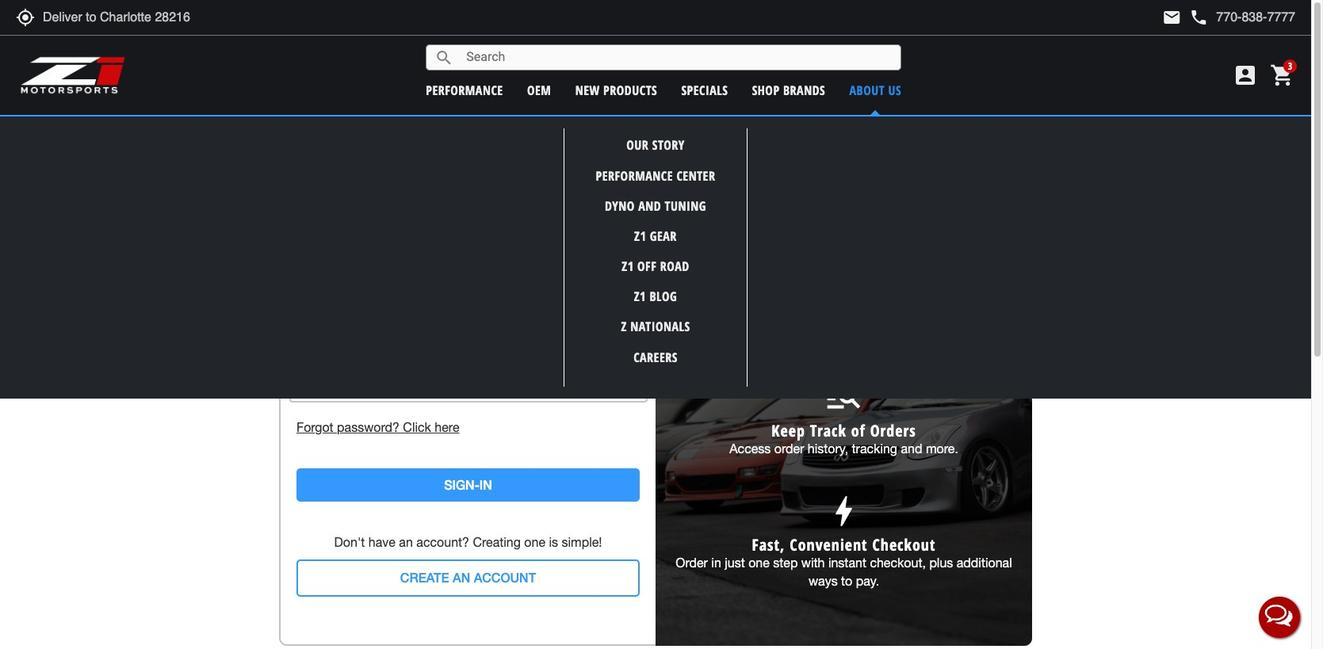 Task type: locate. For each thing, give the bounding box(es) containing it.
convenient
[[790, 535, 868, 556]]

is
[[549, 536, 558, 550]]

specials link
[[682, 82, 728, 99]]

1 horizontal spatial products
[[864, 328, 914, 342]]

vehicle right no in the left top of the page
[[567, 122, 608, 138]]

0 vertical spatial account?
[[876, 204, 974, 243]]

phone link
[[1190, 8, 1296, 27]]

products left we
[[864, 328, 914, 342]]

mail
[[1163, 8, 1182, 27]]

1 vertical spatial account?
[[417, 536, 470, 550]]

vehicle
[[729, 121, 766, 140], [567, 122, 608, 138]]

why
[[715, 204, 765, 243]]

one left is
[[525, 536, 546, 550]]

oem link
[[527, 82, 552, 99]]

z nationals
[[621, 318, 691, 336]]

instant
[[829, 556, 867, 571]]

oem
[[527, 82, 552, 99]]

z1 left the "off"
[[622, 258, 634, 275]]

0 horizontal spatial account?
[[417, 536, 470, 550]]

z1 for z1 blog
[[634, 288, 646, 306]]

0 vertical spatial products
[[604, 82, 658, 99]]

z1 gear
[[635, 228, 677, 245]]

1 vertical spatial products
[[864, 328, 914, 342]]

nationals
[[631, 318, 691, 336]]

0 vertical spatial an
[[841, 204, 869, 243]]

about us link
[[850, 82, 902, 99]]

story
[[653, 137, 685, 154]]

have
[[369, 536, 396, 550]]

new right the
[[837, 328, 860, 342]]

z1 gear link
[[635, 228, 677, 245]]

0 vertical spatial new
[[576, 82, 600, 99]]

performance center link
[[596, 167, 716, 184]]

0 horizontal spatial vehicle
[[567, 122, 608, 138]]

careers
[[634, 349, 678, 366]]

your
[[702, 121, 726, 140]]

performance link
[[426, 82, 503, 99]]

an right make
[[841, 204, 869, 243]]

about
[[850, 82, 885, 99]]

an right have on the left bottom of the page
[[399, 536, 413, 550]]

one
[[525, 536, 546, 550], [749, 556, 770, 571]]

new
[[576, 82, 600, 99], [837, 328, 860, 342]]

select
[[668, 121, 698, 140]]

road
[[660, 258, 690, 275]]

z1 for z1 gear
[[635, 228, 647, 245]]

1 vertical spatial z1
[[622, 258, 634, 275]]

us
[[889, 82, 902, 99]]

here
[[435, 420, 460, 434]]

z1 left 'gear' at the top of page
[[635, 228, 647, 245]]

1 vertical spatial an
[[399, 536, 413, 550]]

1 horizontal spatial one
[[749, 556, 770, 571]]

products
[[604, 82, 658, 99], [864, 328, 914, 342]]

z1 left blog
[[634, 288, 646, 306]]

for
[[781, 328, 796, 342]]

dyno and tuning
[[605, 197, 707, 215]]

select your vehicle link
[[668, 121, 766, 140]]

1 horizontal spatial new
[[837, 328, 860, 342]]

tuning
[[665, 197, 707, 215]]

why make an account?
[[715, 204, 974, 243]]

don't
[[334, 536, 365, 550]]

dyno
[[605, 197, 635, 215]]

performance
[[426, 82, 503, 99]]

vehicle right your
[[729, 121, 766, 140]]

account?
[[876, 204, 974, 243], [417, 536, 470, 550]]

an
[[841, 204, 869, 243], [399, 536, 413, 550]]

shopping_cart
[[1271, 63, 1296, 88]]

0 horizontal spatial products
[[604, 82, 658, 99]]

checkout,
[[870, 556, 926, 571]]

mail phone
[[1163, 8, 1209, 27]]

z1 off road
[[622, 258, 690, 275]]

an for make
[[841, 204, 869, 243]]

products up the 'selected!'
[[604, 82, 658, 99]]

and
[[901, 442, 923, 456]]

search
[[435, 48, 454, 67]]

no
[[546, 122, 563, 138]]

z nationals link
[[621, 318, 691, 336]]

updates
[[731, 328, 777, 342]]

order
[[676, 556, 708, 571]]

and
[[639, 197, 662, 215]]

our
[[627, 137, 649, 154]]

1 horizontal spatial an
[[841, 204, 869, 243]]

shopping_cart link
[[1267, 63, 1296, 88]]

z1 blog link
[[634, 288, 678, 306]]

E-Mail Address email field
[[289, 290, 648, 328]]

sign-in button
[[297, 468, 640, 502]]

create
[[400, 571, 449, 586]]

0 horizontal spatial an
[[399, 536, 413, 550]]

1 vertical spatial new
[[837, 328, 860, 342]]

0 vertical spatial z1
[[635, 228, 647, 245]]

vehicle inside "no vehicle selected! select your vehicle"
[[567, 122, 608, 138]]

fast,
[[752, 535, 786, 556]]

one right just
[[749, 556, 770, 571]]

2 vertical spatial z1
[[634, 288, 646, 306]]

z1
[[635, 228, 647, 245], [622, 258, 634, 275], [634, 288, 646, 306]]

0 vertical spatial one
[[525, 536, 546, 550]]

1 horizontal spatial account?
[[876, 204, 974, 243]]

shop brands
[[752, 82, 826, 99]]

forgot password? click         here link
[[297, 419, 640, 437]]

1 vertical spatial one
[[749, 556, 770, 571]]

shop
[[752, 82, 780, 99]]

new right the oem link
[[576, 82, 600, 99]]

just
[[725, 556, 745, 571]]

release.
[[938, 328, 982, 342]]

step
[[774, 556, 798, 571]]



Task type: describe. For each thing, give the bounding box(es) containing it.
in
[[712, 556, 722, 571]]

tracking
[[852, 442, 898, 456]]

shop brands link
[[752, 82, 826, 99]]

manage_search
[[824, 377, 864, 417]]

z1 for z1 off road
[[622, 258, 634, 275]]

more.
[[926, 442, 959, 456]]

account
[[474, 571, 536, 586]]

z1 blog
[[634, 288, 678, 306]]

blog
[[650, 288, 678, 306]]

new products link
[[576, 82, 658, 99]]

manage_search keep track of orders access order history, tracking and more.
[[730, 377, 959, 456]]

access
[[730, 442, 771, 456]]

track
[[810, 421, 847, 442]]

to
[[842, 574, 853, 589]]

an for have
[[399, 536, 413, 550]]

click
[[403, 420, 431, 434]]

an
[[453, 571, 470, 586]]

one inside bolt fast, convenient checkout order in just one step with instant checkout, plus additional ways to pay.
[[749, 556, 770, 571]]

dyno and tuning link
[[605, 197, 707, 215]]

z1 motorsports logo image
[[20, 56, 126, 95]]

bolt
[[824, 492, 864, 531]]

all
[[799, 328, 812, 342]]

forgot
[[297, 420, 334, 434]]

make
[[772, 204, 834, 243]]

our story link
[[627, 137, 685, 154]]

history,
[[808, 442, 849, 456]]

simple!
[[562, 536, 602, 550]]

0 horizontal spatial one
[[525, 536, 546, 550]]

the
[[815, 328, 833, 342]]

off
[[638, 258, 657, 275]]

plus
[[930, 556, 954, 571]]

order
[[775, 442, 805, 456]]

account_box link
[[1229, 63, 1263, 88]]

with
[[802, 556, 825, 571]]

create           an           account
[[400, 571, 536, 586]]

create           an           account button
[[297, 560, 640, 597]]

0 horizontal spatial new
[[576, 82, 600, 99]]

phone
[[1190, 8, 1209, 27]]

of
[[852, 421, 866, 442]]

1 horizontal spatial vehicle
[[729, 121, 766, 140]]

specials
[[682, 82, 728, 99]]

center
[[677, 167, 716, 184]]

performance
[[596, 167, 673, 184]]

checkout
[[873, 535, 936, 556]]

in
[[480, 477, 492, 492]]

our story
[[627, 137, 685, 154]]

creating
[[473, 536, 521, 550]]

sign-
[[444, 477, 480, 492]]

account? for make
[[876, 204, 974, 243]]

gear
[[650, 228, 677, 245]]

ways
[[809, 574, 838, 589]]

additional
[[957, 556, 1013, 571]]

forgot password? click         here
[[297, 420, 460, 434]]

bolt fast, convenient checkout order in just one step with instant checkout, plus additional ways to pay.
[[676, 492, 1013, 589]]

selected!
[[612, 122, 666, 138]]

Search search field
[[454, 45, 901, 70]]

performance center
[[596, 167, 716, 184]]

about us
[[850, 82, 902, 99]]

z1 off road link
[[622, 258, 690, 275]]

get updates for all the new products we release.
[[707, 328, 982, 342]]

sign-in
[[444, 477, 492, 492]]

mail link
[[1163, 8, 1182, 27]]

we
[[918, 328, 934, 342]]

orders
[[871, 421, 917, 442]]

Password password field
[[289, 366, 648, 403]]

account_box
[[1233, 63, 1259, 88]]

keep
[[772, 421, 806, 442]]

my_location
[[16, 8, 35, 27]]

no vehicle selected! select your vehicle
[[546, 121, 766, 140]]

account? for have
[[417, 536, 470, 550]]

z
[[621, 318, 627, 336]]



Task type: vqa. For each thing, say whether or not it's contained in the screenshot.
Model
no



